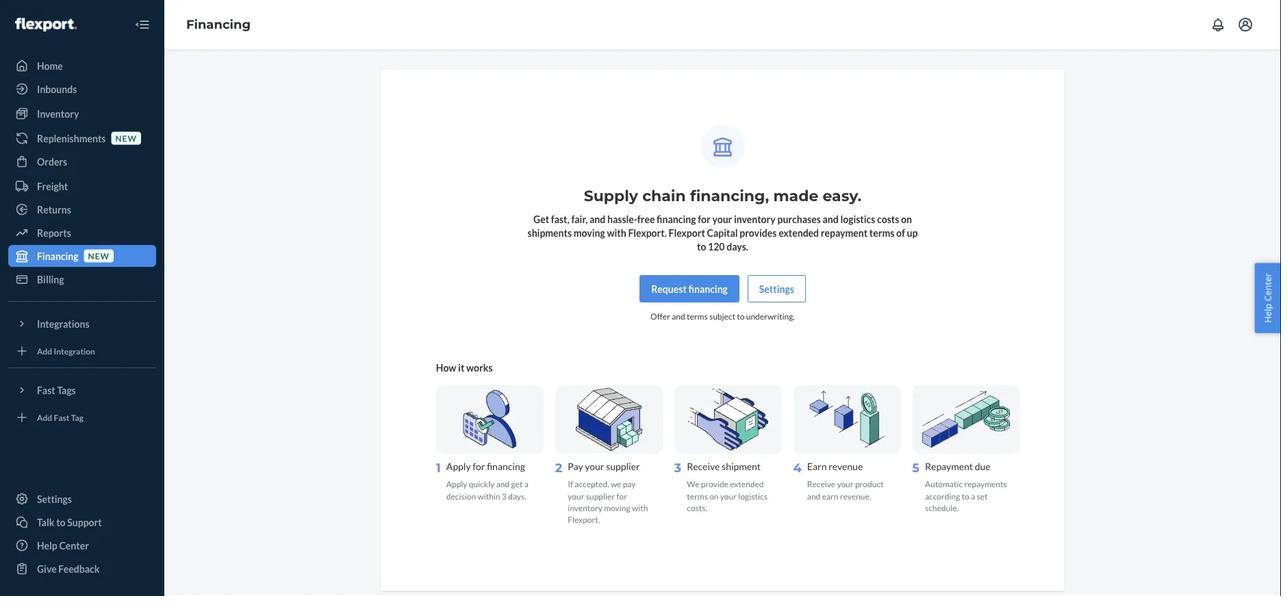 Task type: vqa. For each thing, say whether or not it's contained in the screenshot.
left DAYS.
yes



Task type: describe. For each thing, give the bounding box(es) containing it.
talk
[[37, 517, 54, 528]]

to right the subject
[[737, 312, 745, 322]]

earn
[[822, 491, 839, 501]]

integration
[[54, 346, 95, 356]]

add for add integration
[[37, 346, 52, 356]]

returns
[[37, 204, 71, 215]]

fair,
[[571, 213, 588, 225]]

set
[[977, 491, 988, 501]]

add fast tag
[[37, 413, 83, 423]]

returns link
[[8, 199, 156, 221]]

freight
[[37, 180, 68, 192]]

within
[[478, 491, 500, 501]]

inbounds link
[[8, 78, 156, 100]]

receive shipment
[[687, 461, 761, 472]]

2 vertical spatial financing
[[487, 461, 525, 472]]

a for 5
[[971, 491, 976, 501]]

give
[[37, 563, 57, 575]]

accepted,
[[575, 480, 609, 489]]

repayment
[[821, 227, 868, 239]]

fast tags button
[[8, 379, 156, 401]]

reports link
[[8, 222, 156, 244]]

receive for receive shipment
[[687, 461, 720, 472]]

days. inside apply quickly and get a decision within 3 days.
[[508, 491, 527, 501]]

0 horizontal spatial help center
[[37, 540, 89, 552]]

hassle-
[[608, 213, 638, 225]]

free
[[638, 213, 655, 225]]

help inside button
[[1262, 304, 1274, 323]]

purchases
[[778, 213, 821, 225]]

costs.
[[687, 503, 707, 513]]

moving inside if accepted, we pay your supplier for inventory moving with flexport.
[[604, 503, 631, 513]]

talk to support button
[[8, 512, 156, 534]]

your inside if accepted, we pay your supplier for inventory moving with flexport.
[[568, 491, 585, 501]]

repayment
[[925, 461, 973, 472]]

inventory link
[[8, 103, 156, 125]]

supplier inside if accepted, we pay your supplier for inventory moving with flexport.
[[586, 491, 615, 501]]

up
[[907, 227, 918, 239]]

tag
[[71, 413, 83, 423]]

add fast tag link
[[8, 407, 156, 429]]

offer
[[651, 312, 670, 322]]

inventory inside if accepted, we pay your supplier for inventory moving with flexport.
[[568, 503, 603, 513]]

apply quickly and get a decision within 3 days.
[[446, 480, 529, 501]]

settings inside button
[[759, 283, 794, 295]]

revenue.
[[840, 491, 871, 501]]

inventory inside 'get fast, fair, and hassle-free financing for your inventory purchases and logistics costs on shipments moving with flexport. flexport capital provides extended repayment terms of up to 120 days.'
[[734, 213, 776, 225]]

apply for apply quickly and get a decision within 3 days.
[[446, 480, 467, 489]]

financing inside request financing button
[[689, 283, 728, 295]]

3 inside apply quickly and get a decision within 3 days.
[[502, 491, 507, 501]]

automatic
[[925, 480, 963, 489]]

1 vertical spatial terms
[[687, 312, 708, 322]]

easy.
[[823, 187, 862, 205]]

works
[[466, 362, 493, 374]]

to inside 'get fast, fair, and hassle-free financing for your inventory purchases and logistics costs on shipments moving with flexport. flexport capital provides extended repayment terms of up to 120 days.'
[[697, 241, 706, 252]]

help center link
[[8, 535, 156, 557]]

and right the offer
[[672, 312, 685, 322]]

fast tags
[[37, 385, 76, 396]]

0 vertical spatial financing
[[186, 17, 251, 32]]

apply for apply for financing
[[446, 461, 471, 472]]

we provide extended terms on your logistics costs.
[[687, 480, 768, 513]]

your inside 'get fast, fair, and hassle-free financing for your inventory purchases and logistics costs on shipments moving with flexport. flexport capital provides extended repayment terms of up to 120 days.'
[[713, 213, 732, 225]]

reports
[[37, 227, 71, 239]]

home link
[[8, 55, 156, 77]]

1
[[436, 461, 441, 476]]

help center inside button
[[1262, 273, 1274, 323]]

logistics inside we provide extended terms on your logistics costs.
[[739, 491, 768, 501]]

and inside receive your product and earn revenue.
[[807, 491, 821, 501]]

integrations button
[[8, 313, 156, 335]]

due
[[975, 461, 991, 472]]

financing inside 'get fast, fair, and hassle-free financing for your inventory purchases and logistics costs on shipments moving with flexport. flexport capital provides extended repayment terms of up to 120 days.'
[[657, 213, 696, 225]]

close navigation image
[[134, 16, 151, 33]]

tags
[[57, 385, 76, 396]]

decision
[[446, 491, 476, 501]]

settings button
[[748, 275, 806, 303]]

supply
[[584, 187, 638, 205]]

pay your supplier
[[568, 461, 640, 472]]

extended inside we provide extended terms on your logistics costs.
[[730, 480, 764, 489]]

earn revenue
[[807, 461, 863, 472]]

add integration link
[[8, 340, 156, 362]]

with inside 'get fast, fair, and hassle-free financing for your inventory purchases and logistics costs on shipments moving with flexport. flexport capital provides extended repayment terms of up to 120 days.'
[[607, 227, 627, 239]]

inventory
[[37, 108, 79, 120]]

fast inside dropdown button
[[37, 385, 55, 396]]

1 horizontal spatial 3
[[674, 461, 682, 476]]

fast,
[[551, 213, 570, 225]]

repayment due
[[925, 461, 991, 472]]

of
[[897, 227, 905, 239]]

for inside 'get fast, fair, and hassle-free financing for your inventory purchases and logistics costs on shipments moving with flexport. flexport capital provides extended repayment terms of up to 120 days.'
[[698, 213, 711, 225]]

financing link
[[186, 17, 251, 32]]

product
[[855, 480, 884, 489]]

to inside button
[[56, 517, 65, 528]]

add integration
[[37, 346, 95, 356]]

on inside 'get fast, fair, and hassle-free financing for your inventory purchases and logistics costs on shipments moving with flexport. flexport capital provides extended repayment terms of up to 120 days.'
[[901, 213, 912, 225]]

give feedback
[[37, 563, 100, 575]]

give feedback button
[[8, 558, 156, 580]]

how
[[436, 362, 456, 374]]

how it works
[[436, 362, 493, 374]]

open notifications image
[[1210, 16, 1227, 33]]

provide
[[701, 480, 729, 489]]

orders
[[37, 156, 67, 167]]

apply for financing
[[446, 461, 525, 472]]

new for replenishments
[[115, 133, 137, 143]]

your inside receive your product and earn revenue.
[[837, 480, 854, 489]]

4
[[793, 461, 802, 476]]

feedback
[[58, 563, 100, 575]]

and right fair,
[[590, 213, 606, 225]]

shipments
[[528, 227, 572, 239]]

request
[[651, 283, 687, 295]]

get fast, fair, and hassle-free financing for your inventory purchases and logistics costs on shipments moving with flexport. flexport capital provides extended repayment terms of up to 120 days.
[[528, 213, 918, 252]]



Task type: locate. For each thing, give the bounding box(es) containing it.
120
[[708, 241, 725, 252]]

1 vertical spatial 3
[[502, 491, 507, 501]]

for up quickly
[[473, 461, 485, 472]]

0 horizontal spatial inventory
[[568, 503, 603, 513]]

receive up we
[[687, 461, 720, 472]]

1 horizontal spatial for
[[617, 491, 627, 501]]

shipment
[[722, 461, 761, 472]]

logistics up repayment
[[841, 213, 876, 225]]

0 vertical spatial 3
[[674, 461, 682, 476]]

pay
[[568, 461, 583, 472]]

1 horizontal spatial logistics
[[841, 213, 876, 225]]

it
[[458, 362, 465, 374]]

provides
[[740, 227, 777, 239]]

0 horizontal spatial logistics
[[739, 491, 768, 501]]

1 vertical spatial extended
[[730, 480, 764, 489]]

days. inside 'get fast, fair, and hassle-free financing for your inventory purchases and logistics costs on shipments moving with flexport. flexport capital provides extended repayment terms of up to 120 days.'
[[727, 241, 749, 252]]

5
[[913, 461, 920, 476]]

0 horizontal spatial flexport.
[[568, 515, 600, 525]]

1 horizontal spatial settings
[[759, 283, 794, 295]]

with inside if accepted, we pay your supplier for inventory moving with flexport.
[[632, 503, 648, 513]]

with down pay
[[632, 503, 648, 513]]

billing link
[[8, 268, 156, 290]]

underwriting.
[[746, 312, 795, 322]]

on inside we provide extended terms on your logistics costs.
[[710, 491, 719, 501]]

financing,
[[690, 187, 769, 205]]

terms
[[870, 227, 895, 239], [687, 312, 708, 322], [687, 491, 708, 501]]

1 vertical spatial on
[[710, 491, 719, 501]]

if accepted, we pay your supplier for inventory moving with flexport.
[[568, 480, 648, 525]]

open account menu image
[[1238, 16, 1254, 33]]

2 vertical spatial for
[[617, 491, 627, 501]]

apply right 1
[[446, 461, 471, 472]]

0 vertical spatial new
[[115, 133, 137, 143]]

a right the get
[[524, 480, 529, 489]]

0 horizontal spatial extended
[[730, 480, 764, 489]]

3 right "within"
[[502, 491, 507, 501]]

0 vertical spatial flexport.
[[628, 227, 667, 239]]

a inside the automatic repayments according to a set schedule.
[[971, 491, 976, 501]]

integrations
[[37, 318, 89, 330]]

supplier down accepted,
[[586, 491, 615, 501]]

and left the get
[[496, 480, 510, 489]]

apply up decision
[[446, 480, 467, 489]]

settings link
[[8, 488, 156, 510]]

fast left tag at the left bottom
[[54, 413, 69, 423]]

1 apply from the top
[[446, 461, 471, 472]]

0 vertical spatial apply
[[446, 461, 471, 472]]

extended down the "shipment"
[[730, 480, 764, 489]]

0 vertical spatial moving
[[574, 227, 605, 239]]

a for 1
[[524, 480, 529, 489]]

costs
[[877, 213, 900, 225]]

a left the set in the right bottom of the page
[[971, 491, 976, 501]]

2 add from the top
[[37, 413, 52, 423]]

extended down purchases in the right top of the page
[[779, 227, 819, 239]]

new for financing
[[88, 251, 110, 261]]

receive
[[687, 461, 720, 472], [807, 480, 836, 489]]

new
[[115, 133, 137, 143], [88, 251, 110, 261]]

new up orders link at the left top of page
[[115, 133, 137, 143]]

logistics inside 'get fast, fair, and hassle-free financing for your inventory purchases and logistics costs on shipments moving with flexport. flexport capital provides extended repayment terms of up to 120 days.'
[[841, 213, 876, 225]]

financing up the get
[[487, 461, 525, 472]]

and left earn
[[807, 491, 821, 501]]

1 vertical spatial supplier
[[586, 491, 615, 501]]

replenishments
[[37, 133, 106, 144]]

0 vertical spatial receive
[[687, 461, 720, 472]]

0 vertical spatial for
[[698, 213, 711, 225]]

1 vertical spatial inventory
[[568, 503, 603, 513]]

flexport. inside if accepted, we pay your supplier for inventory moving with flexport.
[[568, 515, 600, 525]]

terms up costs.
[[687, 491, 708, 501]]

supplier
[[606, 461, 640, 472], [586, 491, 615, 501]]

0 horizontal spatial new
[[88, 251, 110, 261]]

0 vertical spatial help center
[[1262, 273, 1274, 323]]

2 horizontal spatial for
[[698, 213, 711, 225]]

your down the provide
[[720, 491, 737, 501]]

flexport. down accepted,
[[568, 515, 600, 525]]

0 vertical spatial days.
[[727, 241, 749, 252]]

0 horizontal spatial receive
[[687, 461, 720, 472]]

days. down capital
[[727, 241, 749, 252]]

0 horizontal spatial a
[[524, 480, 529, 489]]

0 vertical spatial fast
[[37, 385, 55, 396]]

extended inside 'get fast, fair, and hassle-free financing for your inventory purchases and logistics costs on shipments moving with flexport. flexport capital provides extended repayment terms of up to 120 days.'
[[779, 227, 819, 239]]

1 vertical spatial financing
[[689, 283, 728, 295]]

moving down fair,
[[574, 227, 605, 239]]

0 horizontal spatial for
[[473, 461, 485, 472]]

billing
[[37, 274, 64, 285]]

terms inside we provide extended terms on your logistics costs.
[[687, 491, 708, 501]]

receive up earn
[[807, 480, 836, 489]]

extended
[[779, 227, 819, 239], [730, 480, 764, 489]]

1 vertical spatial a
[[971, 491, 976, 501]]

terms down 'costs'
[[870, 227, 895, 239]]

0 horizontal spatial financing
[[37, 250, 78, 262]]

quickly
[[469, 480, 495, 489]]

get
[[511, 480, 523, 489]]

request financing
[[651, 283, 728, 295]]

logistics down the "shipment"
[[739, 491, 768, 501]]

to inside the automatic repayments according to a set schedule.
[[962, 491, 970, 501]]

days. down the get
[[508, 491, 527, 501]]

0 vertical spatial help
[[1262, 304, 1274, 323]]

and
[[590, 213, 606, 225], [823, 213, 839, 225], [672, 312, 685, 322], [496, 480, 510, 489], [807, 491, 821, 501]]

moving inside 'get fast, fair, and hassle-free financing for your inventory purchases and logistics costs on shipments moving with flexport. flexport capital provides extended repayment terms of up to 120 days.'
[[574, 227, 605, 239]]

1 vertical spatial days.
[[508, 491, 527, 501]]

0 vertical spatial a
[[524, 480, 529, 489]]

3
[[674, 461, 682, 476], [502, 491, 507, 501]]

1 horizontal spatial inventory
[[734, 213, 776, 225]]

3 left 'receive shipment'
[[674, 461, 682, 476]]

1 vertical spatial help
[[37, 540, 57, 552]]

home
[[37, 60, 63, 72]]

add left the 'integration' at the bottom left of page
[[37, 346, 52, 356]]

to right talk
[[56, 517, 65, 528]]

0 vertical spatial settings
[[759, 283, 794, 295]]

0 vertical spatial on
[[901, 213, 912, 225]]

settings
[[759, 283, 794, 295], [37, 493, 72, 505]]

inbounds
[[37, 83, 77, 95]]

flexport. down free
[[628, 227, 667, 239]]

flexport
[[669, 227, 705, 239]]

0 vertical spatial logistics
[[841, 213, 876, 225]]

1 vertical spatial center
[[59, 540, 89, 552]]

on up 'up'
[[901, 213, 912, 225]]

supply chain financing, made easy.
[[584, 187, 862, 205]]

1 vertical spatial add
[[37, 413, 52, 423]]

chain
[[643, 187, 686, 205]]

0 horizontal spatial days.
[[508, 491, 527, 501]]

0 horizontal spatial with
[[607, 227, 627, 239]]

1 vertical spatial help center
[[37, 540, 89, 552]]

0 horizontal spatial help
[[37, 540, 57, 552]]

financing up flexport
[[657, 213, 696, 225]]

1 horizontal spatial a
[[971, 491, 976, 501]]

1 horizontal spatial help
[[1262, 304, 1274, 323]]

support
[[67, 517, 102, 528]]

flexport logo image
[[15, 18, 77, 31]]

0 vertical spatial terms
[[870, 227, 895, 239]]

fast left the tags
[[37, 385, 55, 396]]

for down we
[[617, 491, 627, 501]]

receive inside receive your product and earn revenue.
[[807, 480, 836, 489]]

1 horizontal spatial days.
[[727, 241, 749, 252]]

receive for receive your product and earn revenue.
[[807, 480, 836, 489]]

a
[[524, 480, 529, 489], [971, 491, 976, 501]]

add for add fast tag
[[37, 413, 52, 423]]

center
[[1262, 273, 1274, 301], [59, 540, 89, 552]]

1 vertical spatial fast
[[54, 413, 69, 423]]

1 vertical spatial logistics
[[739, 491, 768, 501]]

supplier up pay
[[606, 461, 640, 472]]

to left the 120
[[697, 241, 706, 252]]

settings up underwriting.
[[759, 283, 794, 295]]

2 vertical spatial terms
[[687, 491, 708, 501]]

1 horizontal spatial flexport.
[[628, 227, 667, 239]]

to
[[697, 241, 706, 252], [737, 312, 745, 322], [962, 491, 970, 501], [56, 517, 65, 528]]

financing
[[186, 17, 251, 32], [37, 250, 78, 262]]

inventory down accepted,
[[568, 503, 603, 513]]

1 horizontal spatial financing
[[186, 17, 251, 32]]

flexport. inside 'get fast, fair, and hassle-free financing for your inventory purchases and logistics costs on shipments moving with flexport. flexport capital provides extended repayment terms of up to 120 days.'
[[628, 227, 667, 239]]

moving
[[574, 227, 605, 239], [604, 503, 631, 513]]

with down hassle-
[[607, 227, 627, 239]]

1 vertical spatial apply
[[446, 480, 467, 489]]

apply inside apply quickly and get a decision within 3 days.
[[446, 480, 467, 489]]

1 vertical spatial financing
[[37, 250, 78, 262]]

for up flexport
[[698, 213, 711, 225]]

center inside button
[[1262, 273, 1274, 301]]

help
[[1262, 304, 1274, 323], [37, 540, 57, 552]]

new down reports 'link' at left
[[88, 251, 110, 261]]

your up accepted,
[[585, 461, 604, 472]]

apply
[[446, 461, 471, 472], [446, 480, 467, 489]]

made
[[774, 187, 819, 205]]

capital
[[707, 227, 738, 239]]

0 horizontal spatial 3
[[502, 491, 507, 501]]

financing
[[657, 213, 696, 225], [689, 283, 728, 295], [487, 461, 525, 472]]

1 vertical spatial new
[[88, 251, 110, 261]]

on
[[901, 213, 912, 225], [710, 491, 719, 501]]

1 vertical spatial with
[[632, 503, 648, 513]]

get
[[534, 213, 549, 225]]

repayments
[[965, 480, 1007, 489]]

days.
[[727, 241, 749, 252], [508, 491, 527, 501]]

1 vertical spatial flexport.
[[568, 515, 600, 525]]

inventory up provides
[[734, 213, 776, 225]]

to left the set in the right bottom of the page
[[962, 491, 970, 501]]

1 add from the top
[[37, 346, 52, 356]]

1 vertical spatial settings
[[37, 493, 72, 505]]

1 vertical spatial moving
[[604, 503, 631, 513]]

0 vertical spatial with
[[607, 227, 627, 239]]

for inside if accepted, we pay your supplier for inventory moving with flexport.
[[617, 491, 627, 501]]

and inside apply quickly and get a decision within 3 days.
[[496, 480, 510, 489]]

2 apply from the top
[[446, 480, 467, 489]]

with
[[607, 227, 627, 239], [632, 503, 648, 513]]

on down the provide
[[710, 491, 719, 501]]

0 vertical spatial supplier
[[606, 461, 640, 472]]

according
[[925, 491, 961, 501]]

schedule.
[[925, 503, 959, 513]]

0 horizontal spatial on
[[710, 491, 719, 501]]

fast
[[37, 385, 55, 396], [54, 413, 69, 423]]

0 horizontal spatial center
[[59, 540, 89, 552]]

earn
[[807, 461, 827, 472]]

for
[[698, 213, 711, 225], [473, 461, 485, 472], [617, 491, 627, 501]]

freight link
[[8, 175, 156, 197]]

1 horizontal spatial extended
[[779, 227, 819, 239]]

moving down we
[[604, 503, 631, 513]]

we
[[687, 480, 700, 489]]

0 vertical spatial add
[[37, 346, 52, 356]]

we
[[611, 480, 621, 489]]

0 vertical spatial center
[[1262, 273, 1274, 301]]

1 vertical spatial receive
[[807, 480, 836, 489]]

0 vertical spatial financing
[[657, 213, 696, 225]]

financing up the subject
[[689, 283, 728, 295]]

and up repayment
[[823, 213, 839, 225]]

1 horizontal spatial with
[[632, 503, 648, 513]]

a inside apply quickly and get a decision within 3 days.
[[524, 480, 529, 489]]

1 horizontal spatial help center
[[1262, 273, 1274, 323]]

1 horizontal spatial on
[[901, 213, 912, 225]]

orders link
[[8, 151, 156, 173]]

0 vertical spatial extended
[[779, 227, 819, 239]]

0 horizontal spatial settings
[[37, 493, 72, 505]]

1 horizontal spatial receive
[[807, 480, 836, 489]]

1 horizontal spatial new
[[115, 133, 137, 143]]

add down fast tags
[[37, 413, 52, 423]]

if
[[568, 480, 573, 489]]

request financing button
[[640, 275, 740, 303]]

your up capital
[[713, 213, 732, 225]]

add
[[37, 346, 52, 356], [37, 413, 52, 423]]

terms left the subject
[[687, 312, 708, 322]]

1 horizontal spatial center
[[1262, 273, 1274, 301]]

your up revenue.
[[837, 480, 854, 489]]

0 vertical spatial inventory
[[734, 213, 776, 225]]

settings up talk
[[37, 493, 72, 505]]

your down if
[[568, 491, 585, 501]]

receive your product and earn revenue.
[[807, 480, 884, 501]]

2
[[555, 461, 563, 476]]

terms inside 'get fast, fair, and hassle-free financing for your inventory purchases and logistics costs on shipments moving with flexport. flexport capital provides extended repayment terms of up to 120 days.'
[[870, 227, 895, 239]]

1 vertical spatial for
[[473, 461, 485, 472]]

offer and terms subject to underwriting.
[[651, 312, 795, 322]]

your inside we provide extended terms on your logistics costs.
[[720, 491, 737, 501]]



